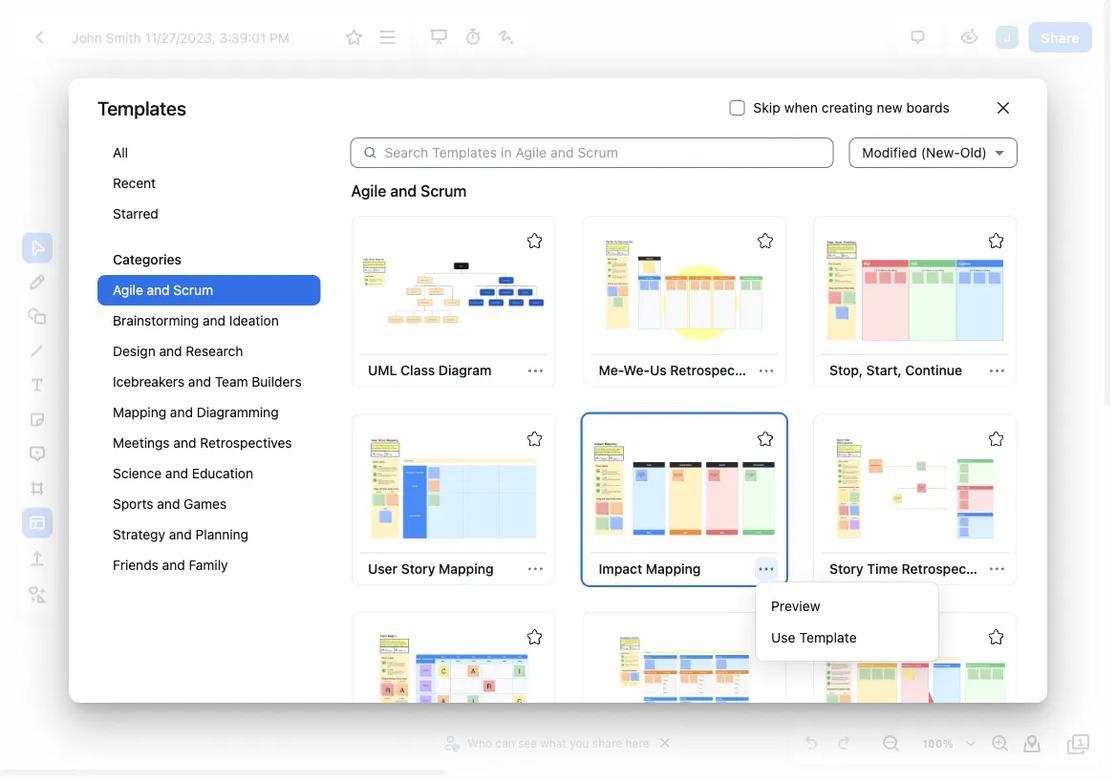 Task type: describe. For each thing, give the bounding box(es) containing it.
use template
[[771, 629, 856, 645]]

who can see what you share here
[[468, 737, 649, 750]]

more options for story time retrospective image
[[989, 562, 1004, 576]]

Document name text field
[[58, 22, 336, 53]]

card for template story time retrospective element
[[813, 414, 1017, 586]]

2 story from the left
[[829, 561, 863, 577]]

me-we-us retrospective
[[598, 363, 757, 379]]

comment panel image
[[906, 26, 929, 49]]

star this whiteboard image for story time retrospective
[[988, 431, 1003, 446]]

mapping inside button
[[438, 561, 493, 577]]

more tools image
[[26, 584, 49, 607]]

stop,
[[829, 363, 862, 379]]

strategy
[[113, 527, 165, 543]]

boards
[[906, 100, 950, 115]]

science
[[113, 466, 162, 481]]

brainstorming
[[113, 313, 199, 328]]

card for template uml class diagram element
[[351, 216, 555, 387]]

brainstorming and ideation
[[113, 313, 279, 328]]

icebreakers and team builders
[[113, 374, 302, 390]]

card for template impact mapping element
[[582, 414, 938, 661]]

modified (new-old)
[[862, 145, 987, 160]]

mapping inside categories element
[[113, 404, 166, 420]]

star this whiteboard image for impact mapping
[[757, 431, 773, 446]]

upload image
[[26, 548, 49, 571]]

thumbnail for impact mapping image
[[593, 435, 775, 542]]

%
[[943, 738, 954, 751]]

use
[[771, 629, 795, 645]]

star this whiteboard image inside card for template acceptance criteria element
[[757, 629, 773, 645]]

star this whiteboard image inside card for template user story mapping element
[[526, 431, 542, 446]]

menu inside card for template impact mapping element
[[755, 582, 938, 661]]

team
[[215, 374, 248, 390]]

zoom out image
[[879, 733, 902, 756]]

star this whiteboard image for uml class diagram
[[526, 233, 542, 248]]

Search Templates in Agile and Scrum text field
[[385, 137, 834, 168]]

diagramming
[[197, 404, 279, 420]]

preview
[[771, 598, 820, 614]]

recent
[[113, 175, 156, 191]]

100 %
[[923, 738, 954, 751]]

me-we-us retrospective button
[[590, 356, 757, 386]]

icebreakers
[[113, 374, 185, 390]]

all
[[113, 145, 128, 160]]

(new-
[[921, 145, 960, 160]]

mapping and diagramming
[[113, 404, 279, 420]]

agile and scrum element
[[349, 214, 1019, 782]]

design
[[113, 343, 156, 359]]

new
[[877, 100, 903, 115]]

categories element
[[97, 137, 321, 600]]

family
[[189, 557, 228, 573]]

thumbnail for raci matrix image
[[362, 633, 544, 740]]

star this whiteboard image inside card for template change request element
[[988, 629, 1003, 645]]

education
[[192, 466, 253, 481]]

more options for user story mapping image
[[528, 562, 542, 576]]

sports and games
[[113, 496, 227, 512]]

1 horizontal spatial agile and scrum
[[351, 182, 467, 200]]

uml
[[367, 363, 397, 379]]

who
[[468, 737, 492, 750]]

story time retrospective
[[829, 561, 989, 577]]

mapping inside "button"
[[645, 561, 700, 577]]

uml class diagram button
[[360, 356, 499, 386]]

more options for uml class diagram image
[[528, 364, 542, 378]]

starred
[[113, 206, 158, 221]]

user story mapping
[[367, 561, 493, 577]]

strategy and planning
[[113, 527, 248, 543]]

meetings and retrospectives
[[113, 435, 292, 451]]

impact
[[598, 561, 642, 577]]

user
[[367, 561, 397, 577]]

more options for stop, start, continue image
[[989, 364, 1004, 378]]

star this whiteboard image for stop, start, continue
[[988, 233, 1003, 248]]

card for template user story mapping element
[[351, 414, 555, 586]]

card for template me-we-us retrospective element
[[582, 216, 786, 387]]

design and research
[[113, 343, 243, 359]]

laser image
[[495, 26, 518, 49]]



Task type: vqa. For each thing, say whether or not it's contained in the screenshot.
the bottom Agile
yes



Task type: locate. For each thing, give the bounding box(es) containing it.
modified (new-old) button
[[849, 122, 1018, 184]]

2 horizontal spatial mapping
[[645, 561, 700, 577]]

thumbnail for user story mapping image
[[362, 435, 544, 542]]

more options image
[[376, 26, 399, 49]]

0 horizontal spatial agile and scrum
[[113, 282, 213, 298]]

time
[[866, 561, 898, 577]]

continue
[[905, 363, 962, 379]]

0 vertical spatial agile
[[351, 182, 386, 200]]

old)
[[960, 145, 987, 160]]

impact mapping
[[598, 561, 700, 577]]

dashboard image
[[28, 26, 51, 49]]

templates
[[97, 96, 186, 119]]

star this whiteboard image
[[526, 233, 542, 248], [988, 233, 1003, 248], [757, 431, 773, 446], [988, 431, 1003, 446], [757, 629, 773, 645], [988, 629, 1003, 645]]

all eyes on me image
[[958, 26, 981, 49]]

share
[[1041, 29, 1080, 45]]

agile and scrum status
[[351, 179, 467, 202]]

you
[[570, 737, 589, 750]]

star this whiteboard image inside card for template story time retrospective element
[[988, 431, 1003, 446]]

thumbnail for me-we-us retrospective image
[[593, 237, 775, 344]]

ideation
[[229, 313, 279, 328]]

and inside status
[[390, 182, 417, 200]]

card for template stop, start, continue element
[[813, 216, 1017, 387]]

mapping right impact
[[645, 561, 700, 577]]

more options for me-we-us retrospective image
[[759, 364, 773, 378]]

thumbnail for acceptance criteria image
[[593, 633, 775, 740]]

when
[[784, 100, 818, 115]]

friends and family
[[113, 557, 228, 573]]

1 horizontal spatial mapping
[[438, 561, 493, 577]]

scrum inside 'agile and scrum' status
[[421, 182, 467, 200]]

thumbnail for stop, start, continue image
[[824, 237, 1006, 344]]

creating
[[822, 100, 873, 115]]

we-
[[623, 363, 649, 379]]

0 horizontal spatial agile
[[113, 282, 143, 298]]

agile
[[351, 182, 386, 200], [113, 282, 143, 298]]

start,
[[866, 363, 901, 379]]

what
[[540, 737, 566, 750]]

mapping
[[113, 404, 166, 420], [438, 561, 493, 577], [645, 561, 700, 577]]

agile inside 'agile and scrum' status
[[351, 182, 386, 200]]

uml class diagram
[[367, 363, 491, 379]]

share button
[[1029, 22, 1092, 53]]

1 vertical spatial agile
[[113, 282, 143, 298]]

skip when creating new boards
[[753, 100, 950, 115]]

menu containing preview
[[755, 582, 938, 661]]

card for template change request element
[[813, 612, 1017, 782]]

0 horizontal spatial story
[[401, 561, 435, 577]]

categories
[[113, 252, 182, 267]]

see
[[518, 737, 537, 750]]

0 horizontal spatial retrospective
[[670, 363, 757, 379]]

can
[[495, 737, 515, 750]]

1 vertical spatial scrum
[[173, 282, 213, 298]]

1 vertical spatial retrospective
[[901, 561, 989, 577]]

story right user on the bottom left of the page
[[401, 561, 435, 577]]

retrospective left more options for story time retrospective image
[[901, 561, 989, 577]]

retrospective
[[670, 363, 757, 379], [901, 561, 989, 577]]

mapping left more options for user story mapping 'icon'
[[438, 561, 493, 577]]

retrospectives
[[200, 435, 292, 451]]

1 horizontal spatial retrospective
[[901, 561, 989, 577]]

pages image
[[1067, 733, 1090, 756]]

sports
[[113, 496, 153, 512]]

star this whiteboard image
[[342, 26, 365, 49], [757, 233, 773, 248], [526, 431, 542, 446], [526, 629, 542, 645]]

stop, start, continue
[[829, 363, 962, 379]]

games
[[184, 496, 227, 512]]

stop, start, continue button
[[821, 356, 969, 386]]

impact mapping button
[[590, 554, 708, 585]]

who can see what you share here button
[[441, 729, 654, 758]]

research
[[186, 343, 243, 359]]

1 horizontal spatial story
[[829, 561, 863, 577]]

agile and scrum
[[351, 182, 467, 200], [113, 282, 213, 298]]

diagram
[[438, 363, 491, 379]]

meetings
[[113, 435, 170, 451]]

user story mapping button
[[360, 554, 501, 585]]

builders
[[252, 374, 302, 390]]

mapping up meetings
[[113, 404, 166, 420]]

thumbnail for story time retrospective image
[[824, 435, 1006, 542]]

share
[[592, 737, 622, 750]]

0 vertical spatial agile and scrum
[[351, 182, 467, 200]]

card for template raci matrix element
[[351, 612, 555, 782]]

0 horizontal spatial mapping
[[113, 404, 166, 420]]

story left time at the bottom right of the page
[[829, 561, 863, 577]]

star this whiteboard image inside card for template impact mapping element
[[757, 431, 773, 446]]

thumbnail for uml class diagram image
[[362, 237, 544, 344]]

thumbnail for change request image
[[824, 633, 1006, 740]]

retrospective left "more options for me-we-us retrospective" image
[[670, 363, 757, 379]]

zoom in image
[[988, 733, 1011, 756]]

1 vertical spatial agile and scrum
[[113, 282, 213, 298]]

0 horizontal spatial scrum
[[173, 282, 213, 298]]

0 vertical spatial scrum
[[421, 182, 467, 200]]

scrum inside categories element
[[173, 282, 213, 298]]

scrum
[[421, 182, 467, 200], [173, 282, 213, 298]]

1 story from the left
[[401, 561, 435, 577]]

more options for impact mapping image
[[759, 562, 773, 576]]

templates image
[[26, 512, 49, 535]]

story time retrospective button
[[821, 554, 989, 585]]

science and education
[[113, 466, 253, 481]]

agile inside categories element
[[113, 282, 143, 298]]

present image
[[428, 26, 451, 49]]

friends
[[113, 557, 158, 573]]

star this whiteboard image inside card for template uml class diagram element
[[526, 233, 542, 248]]

class
[[400, 363, 434, 379]]

us
[[649, 363, 666, 379]]

and
[[390, 182, 417, 200], [147, 282, 170, 298], [203, 313, 226, 328], [159, 343, 182, 359], [188, 374, 211, 390], [170, 404, 193, 420], [173, 435, 196, 451], [165, 466, 188, 481], [157, 496, 180, 512], [169, 527, 192, 543], [162, 557, 185, 573]]

template
[[799, 629, 856, 645]]

story
[[401, 561, 435, 577], [829, 561, 863, 577]]

menu
[[755, 582, 938, 661]]

0 vertical spatial retrospective
[[670, 363, 757, 379]]

here
[[625, 737, 649, 750]]

1 horizontal spatial scrum
[[421, 182, 467, 200]]

card for template acceptance criteria element
[[582, 612, 786, 782]]

me-
[[598, 363, 623, 379]]

agile and scrum inside categories element
[[113, 282, 213, 298]]

modified
[[862, 145, 917, 160]]

1 horizontal spatial agile
[[351, 182, 386, 200]]

skip
[[753, 100, 781, 115]]

star this whiteboard image inside card for template raci matrix element
[[526, 629, 542, 645]]

100
[[923, 738, 943, 751]]

planning
[[195, 527, 248, 543]]

timer image
[[461, 26, 484, 49]]



